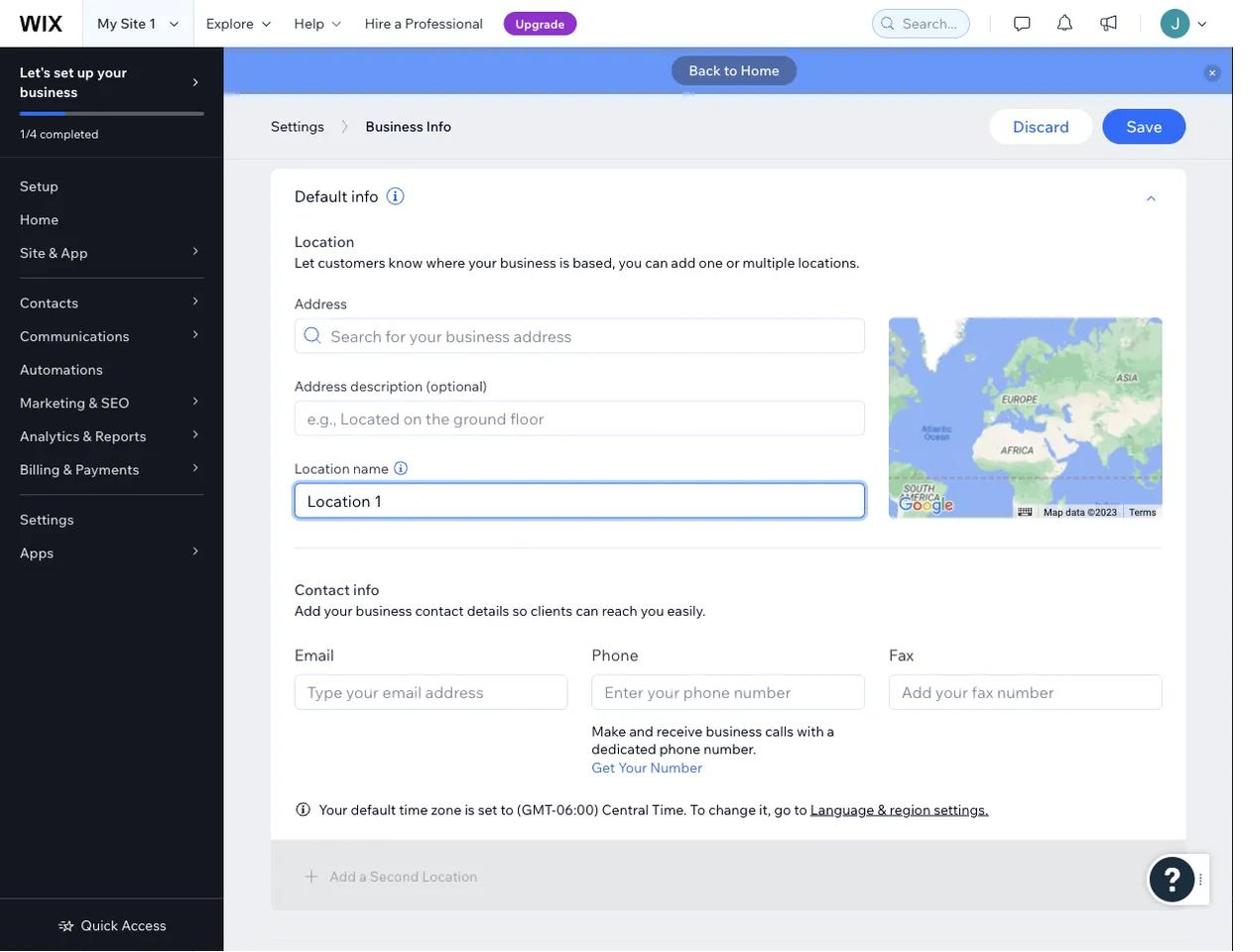 Task type: describe. For each thing, give the bounding box(es) containing it.
automations
[[20, 364, 104, 381]]

Add your fax number field
[[903, 681, 1165, 715]]

back to home
[[695, 62, 786, 80]]

©2023
[[1096, 510, 1126, 522]]

1/4
[[20, 127, 37, 142]]

let
[[297, 256, 317, 273]]

fax
[[896, 651, 921, 671]]

apps button
[[0, 541, 226, 575]]

settings button
[[263, 113, 337, 142]]

address for address description (optional)
[[297, 380, 350, 398]]

customers
[[320, 256, 389, 273]]

you inside location let customers know where your business is based, you can add one or multiple locations.
[[624, 256, 647, 273]]

you inside contact info add your business contact details so clients can reach you easily.
[[646, 607, 669, 625]]

based,
[[577, 256, 620, 273]]

or
[[732, 256, 746, 273]]

completed
[[40, 127, 99, 142]]

make
[[596, 728, 631, 746]]

my site 1
[[98, 15, 157, 32]]

details
[[471, 607, 514, 625]]

site & app
[[20, 246, 89, 264]]

1/4 completed
[[20, 127, 99, 142]]

home link
[[0, 205, 226, 238]]

setup
[[20, 179, 59, 196]]

contact
[[297, 586, 353, 604]]

sidebar element
[[0, 47, 226, 960]]

back to home alert
[[226, 47, 1243, 95]]

automations link
[[0, 356, 226, 390]]

home inside back to home button
[[747, 62, 786, 80]]

settings for settings link
[[20, 515, 75, 533]]

& for analytics
[[83, 431, 93, 449]]

get
[[596, 765, 620, 782]]

location & contact info
[[273, 102, 502, 128]]

your inside 'make and receive business calls with a dedicated phone number. get your number'
[[623, 765, 652, 782]]

business inside 'make and receive business calls with a dedicated phone number. get your number'
[[712, 728, 768, 746]]

and
[[634, 728, 659, 746]]

Type your email address field
[[304, 681, 566, 715]]

setup link
[[0, 171, 226, 205]]

(optional)
[[429, 380, 491, 398]]

settings link
[[0, 507, 226, 541]]

calls
[[772, 728, 800, 746]]

where
[[429, 256, 469, 273]]

map region
[[751, 229, 1243, 735]]

location let customers know where your business is based, you can add one or multiple locations.
[[297, 234, 867, 273]]

with
[[803, 728, 831, 746]]

your default time zone is set to (gmt-06:00) central time. to change it, go to language & region settings.
[[321, 808, 997, 825]]

phone
[[665, 747, 706, 764]]

discard button
[[997, 110, 1102, 145]]

business
[[369, 119, 427, 136]]

let's set up your business
[[20, 64, 128, 101]]

one
[[705, 256, 729, 273]]

it,
[[765, 808, 777, 825]]

location for name
[[297, 463, 353, 481]]

map
[[1052, 510, 1072, 522]]

your for set
[[98, 64, 128, 82]]

time
[[402, 808, 432, 825]]

central
[[607, 808, 654, 825]]

dedicated
[[596, 747, 662, 764]]

clients
[[535, 607, 577, 625]]

business inside contact info add your business contact details so clients can reach you easily.
[[359, 607, 415, 625]]

& for site
[[49, 246, 58, 264]]

site inside popup button
[[20, 246, 46, 264]]

make and receive business calls with a dedicated phone number. get your number
[[596, 728, 841, 782]]

my
[[98, 15, 118, 32]]

business inside location let customers know where your business is based, you can add one or multiple locations.
[[504, 256, 561, 273]]

location for &
[[273, 102, 360, 128]]

your inside location let customers know where your business is based, you can add one or multiple locations.
[[472, 256, 501, 273]]

seo
[[102, 398, 131, 415]]

description
[[353, 380, 426, 398]]

analytics & reports button
[[0, 423, 226, 457]]

settings.
[[942, 808, 997, 825]]

name
[[356, 463, 392, 481]]

google image
[[901, 497, 966, 523]]

discard
[[1021, 118, 1078, 137]]

contact info add your business contact details so clients can reach you easily.
[[297, 586, 711, 625]]

info
[[430, 119, 455, 136]]

back
[[695, 62, 727, 80]]

default
[[354, 808, 399, 825]]

hire
[[368, 15, 394, 32]]

Add your location name field
[[304, 488, 865, 522]]

address for address
[[297, 297, 350, 315]]

quick access
[[81, 925, 168, 942]]

default info
[[297, 188, 382, 207]]

info for contact info add your business contact details so clients can reach you easily.
[[356, 586, 383, 604]]

reach
[[607, 607, 643, 625]]

a inside 'make and receive business calls with a dedicated phone number. get your number'
[[834, 728, 841, 746]]

let's
[[20, 64, 51, 82]]

contacts button
[[0, 289, 226, 322]]

& for marketing
[[89, 398, 98, 415]]

marketing & seo button
[[0, 390, 226, 423]]

number
[[656, 765, 709, 782]]



Task type: vqa. For each thing, say whether or not it's contained in the screenshot.
clients
yes



Task type: locate. For each thing, give the bounding box(es) containing it.
1 vertical spatial can
[[580, 607, 604, 625]]

0 horizontal spatial home
[[20, 213, 59, 230]]

business right add
[[359, 607, 415, 625]]

apps
[[20, 549, 54, 566]]

info right "default"
[[354, 188, 382, 207]]

email
[[297, 651, 337, 671]]

0 vertical spatial you
[[624, 256, 647, 273]]

info
[[463, 102, 502, 128], [354, 188, 382, 207], [356, 586, 383, 604]]

location for let
[[297, 234, 358, 253]]

site & app button
[[0, 238, 226, 272]]

reports
[[96, 431, 148, 449]]

contacts
[[20, 297, 79, 314]]

2 vertical spatial info
[[356, 586, 383, 604]]

address description (optional)
[[297, 380, 491, 398]]

0 horizontal spatial your
[[321, 808, 351, 825]]

your right up at the left of page
[[98, 64, 128, 82]]

info inside contact info add your business contact details so clients can reach you easily.
[[356, 586, 383, 604]]

0 vertical spatial location
[[273, 102, 360, 128]]

your down contact
[[327, 607, 356, 625]]

location left name
[[297, 463, 353, 481]]

hire a professional link
[[356, 0, 499, 47]]

Search... field
[[904, 10, 971, 38]]

settings inside settings button
[[273, 119, 327, 136]]

communications button
[[0, 322, 226, 356]]

1 horizontal spatial to
[[730, 62, 744, 80]]

0 vertical spatial info
[[463, 102, 502, 128]]

0 vertical spatial your
[[98, 64, 128, 82]]

can left add
[[650, 256, 673, 273]]

1 vertical spatial contact
[[419, 607, 468, 625]]

to left (gmt-
[[505, 808, 518, 825]]

settings
[[273, 119, 327, 136], [20, 515, 75, 533]]

home inside home "link"
[[20, 213, 59, 230]]

2 horizontal spatial to
[[801, 808, 814, 825]]

0 horizontal spatial settings
[[20, 515, 75, 533]]

& left the region
[[885, 808, 894, 825]]

marketing & seo
[[20, 398, 131, 415]]

terms link
[[1138, 510, 1166, 522]]

& left app
[[49, 246, 58, 264]]

to right back
[[730, 62, 744, 80]]

add
[[297, 607, 324, 625]]

your right where
[[472, 256, 501, 273]]

0 horizontal spatial is
[[468, 808, 479, 825]]

professional
[[408, 15, 487, 32]]

help button
[[285, 0, 356, 47]]

easily.
[[673, 607, 711, 625]]

billing & payments
[[20, 465, 140, 482]]

0 vertical spatial can
[[650, 256, 673, 273]]

is right zone
[[468, 808, 479, 825]]

you right based,
[[624, 256, 647, 273]]

1 vertical spatial set
[[482, 808, 502, 825]]

language & region settings. button
[[817, 808, 997, 825]]

1 horizontal spatial settings
[[273, 119, 327, 136]]

Search for your business address field
[[327, 322, 865, 356]]

can
[[650, 256, 673, 273], [580, 607, 604, 625]]

0 horizontal spatial to
[[505, 808, 518, 825]]

upgrade
[[520, 16, 569, 31]]

back to home button
[[677, 56, 804, 86]]

location left "business"
[[273, 102, 360, 128]]

number.
[[709, 747, 763, 764]]

0 horizontal spatial your
[[98, 64, 128, 82]]

1 horizontal spatial set
[[482, 808, 502, 825]]

0 vertical spatial address
[[297, 297, 350, 315]]

1 horizontal spatial site
[[121, 15, 147, 32]]

& inside "popup button"
[[64, 465, 73, 482]]

0 vertical spatial is
[[564, 256, 574, 273]]

locations.
[[805, 256, 867, 273]]

settings for settings button on the left of page
[[273, 119, 327, 136]]

0 vertical spatial contact
[[383, 102, 459, 128]]

home
[[747, 62, 786, 80], [20, 213, 59, 230]]

data
[[1074, 510, 1094, 522]]

1 vertical spatial info
[[354, 188, 382, 207]]

up
[[78, 64, 95, 82]]

settings up apps
[[20, 515, 75, 533]]

map data ©2023
[[1052, 510, 1126, 522]]

0 vertical spatial your
[[623, 765, 652, 782]]

1 vertical spatial a
[[834, 728, 841, 746]]

0 vertical spatial home
[[747, 62, 786, 80]]

a right with
[[834, 728, 841, 746]]

explore
[[208, 15, 256, 32]]

is
[[564, 256, 574, 273], [468, 808, 479, 825]]

& for billing
[[64, 465, 73, 482]]

multiple
[[749, 256, 802, 273]]

0 vertical spatial set
[[54, 64, 75, 82]]

go
[[781, 808, 798, 825]]

1 vertical spatial site
[[20, 246, 46, 264]]

phone
[[596, 651, 644, 671]]

address left "description"
[[297, 380, 350, 398]]

2 vertical spatial your
[[327, 607, 356, 625]]

can inside location let customers know where your business is based, you can add one or multiple locations.
[[650, 256, 673, 273]]

2 vertical spatial location
[[297, 463, 353, 481]]

2 horizontal spatial your
[[472, 256, 501, 273]]

you
[[624, 256, 647, 273], [646, 607, 669, 625]]

region
[[897, 808, 938, 825]]

your inside contact info add your business contact details so clients can reach you easily.
[[327, 607, 356, 625]]

location inside location let customers know where your business is based, you can add one or multiple locations.
[[297, 234, 358, 253]]

default
[[297, 188, 350, 207]]

1 horizontal spatial your
[[623, 765, 652, 782]]

quick
[[81, 925, 119, 942]]

can inside contact info add your business contact details so clients can reach you easily.
[[580, 607, 604, 625]]

time.
[[657, 808, 693, 825]]

Enter your phone number field
[[603, 681, 865, 715]]

0 vertical spatial settings
[[273, 119, 327, 136]]

06:00)
[[561, 808, 604, 825]]

business info
[[369, 119, 455, 136]]

1 horizontal spatial your
[[327, 607, 356, 625]]

is inside location let customers know where your business is based, you can add one or multiple locations.
[[564, 256, 574, 273]]

& right billing
[[64, 465, 73, 482]]

e.g., Located on the ground floor field
[[304, 405, 865, 439]]

change
[[714, 808, 762, 825]]

save
[[1136, 118, 1172, 137]]

so
[[517, 607, 532, 625]]

site left 1
[[121, 15, 147, 32]]

language
[[817, 808, 882, 825]]

1 vertical spatial you
[[646, 607, 669, 625]]

home right back
[[747, 62, 786, 80]]

& right settings button on the left of page
[[364, 102, 378, 128]]

site left app
[[20, 246, 46, 264]]

your for info
[[327, 607, 356, 625]]

1
[[150, 15, 157, 32]]

1 horizontal spatial a
[[834, 728, 841, 746]]

info for default info
[[354, 188, 382, 207]]

1 vertical spatial location
[[297, 234, 358, 253]]

1 horizontal spatial home
[[747, 62, 786, 80]]

set
[[54, 64, 75, 82], [482, 808, 502, 825]]

can left the reach
[[580, 607, 604, 625]]

0 horizontal spatial set
[[54, 64, 75, 82]]

set right zone
[[482, 808, 502, 825]]

a
[[398, 15, 405, 32], [834, 728, 841, 746]]

your down dedicated
[[623, 765, 652, 782]]

1 vertical spatial is
[[468, 808, 479, 825]]

1 address from the top
[[297, 297, 350, 315]]

business down let's
[[20, 84, 78, 101]]

contact inside contact info add your business contact details so clients can reach you easily.
[[419, 607, 468, 625]]

& for location
[[364, 102, 378, 128]]

know
[[392, 256, 426, 273]]

1 vertical spatial your
[[321, 808, 351, 825]]

set left up at the left of page
[[54, 64, 75, 82]]

you right the reach
[[646, 607, 669, 625]]

1 vertical spatial address
[[297, 380, 350, 398]]

settings up "default"
[[273, 119, 327, 136]]

marketing
[[20, 398, 86, 415]]

your
[[98, 64, 128, 82], [472, 256, 501, 273], [327, 607, 356, 625]]

payments
[[76, 465, 140, 482]]

0 vertical spatial site
[[121, 15, 147, 32]]

& inside dropdown button
[[83, 431, 93, 449]]

zone
[[435, 808, 465, 825]]

to inside button
[[730, 62, 744, 80]]

0 horizontal spatial a
[[398, 15, 405, 32]]

keyboard shortcuts image
[[1026, 512, 1041, 521]]

communications
[[20, 330, 131, 348]]

access
[[122, 925, 168, 942]]

0 horizontal spatial can
[[580, 607, 604, 625]]

business left based,
[[504, 256, 561, 273]]

app
[[61, 246, 89, 264]]

is left based,
[[564, 256, 574, 273]]

your left the 'default'
[[321, 808, 351, 825]]

1 vertical spatial your
[[472, 256, 501, 273]]

2 address from the top
[[297, 380, 350, 398]]

0 horizontal spatial site
[[20, 246, 46, 264]]

& left reports
[[83, 431, 93, 449]]

home down setup
[[20, 213, 59, 230]]

1 vertical spatial home
[[20, 213, 59, 230]]

business inside let's set up your business
[[20, 84, 78, 101]]

business info button
[[359, 113, 465, 142]]

hire a professional
[[368, 15, 487, 32]]

& left seo
[[89, 398, 98, 415]]

0 vertical spatial a
[[398, 15, 405, 32]]

analytics
[[20, 431, 80, 449]]

get your number button
[[596, 765, 709, 783]]

quick access button
[[58, 925, 168, 943]]

settings inside settings link
[[20, 515, 75, 533]]

business up number.
[[712, 728, 768, 746]]

receive
[[662, 728, 709, 746]]

info right contact
[[356, 586, 383, 604]]

info right info
[[463, 102, 502, 128]]

to right go
[[801, 808, 814, 825]]

address down let
[[297, 297, 350, 315]]

set inside let's set up your business
[[54, 64, 75, 82]]

(gmt-
[[521, 808, 561, 825]]

billing
[[20, 465, 60, 482]]

1 vertical spatial settings
[[20, 515, 75, 533]]

your inside let's set up your business
[[98, 64, 128, 82]]

1 horizontal spatial can
[[650, 256, 673, 273]]

add
[[677, 256, 701, 273]]

business
[[20, 84, 78, 101], [504, 256, 561, 273], [359, 607, 415, 625], [712, 728, 768, 746]]

to
[[696, 808, 711, 825]]

location up let
[[297, 234, 358, 253]]

1 horizontal spatial is
[[564, 256, 574, 273]]

upgrade button
[[508, 12, 581, 36]]

a right hire
[[398, 15, 405, 32]]



